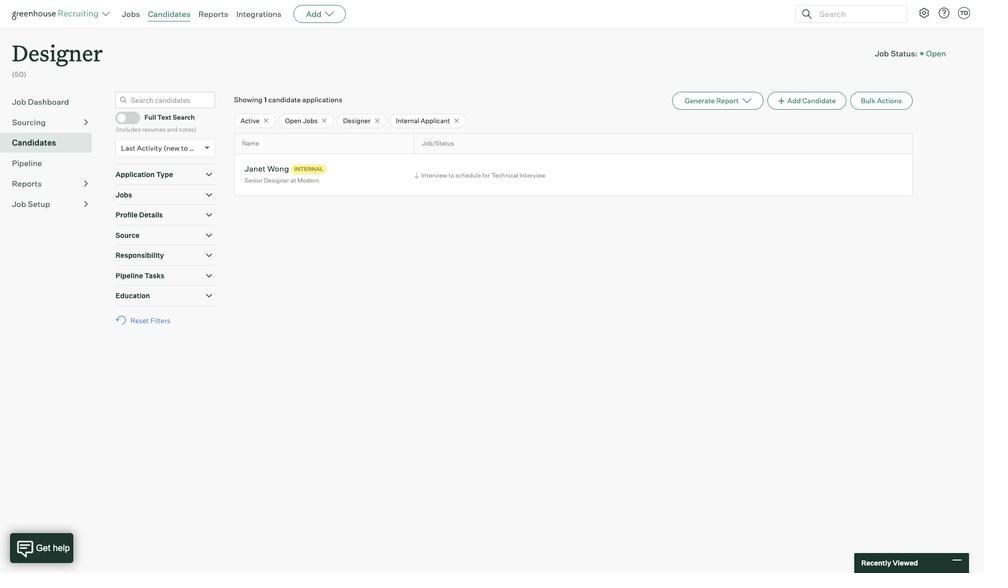 Task type: describe. For each thing, give the bounding box(es) containing it.
1 vertical spatial jobs
[[303, 117, 318, 125]]

job for job setup
[[12, 199, 26, 209]]

bulk actions link
[[851, 92, 913, 110]]

janet wong link
[[245, 164, 289, 175]]

janet
[[245, 164, 266, 174]]

old)
[[189, 144, 202, 152]]

job for job status:
[[875, 48, 889, 58]]

designer link
[[12, 28, 103, 69]]

resumes
[[142, 126, 166, 133]]

interview to schedule for technical interview
[[422, 172, 546, 179]]

designer for designer
[[343, 117, 371, 125]]

1 horizontal spatial candidates
[[148, 9, 191, 19]]

candidate
[[268, 95, 301, 104]]

responsibility
[[116, 251, 164, 260]]

source
[[116, 231, 140, 239]]

1 interview from the left
[[422, 172, 448, 179]]

activity
[[137, 144, 162, 152]]

0 horizontal spatial reports link
[[12, 178, 88, 190]]

education
[[116, 292, 150, 300]]

pipeline for pipeline tasks
[[116, 271, 143, 280]]

reset filters button
[[116, 311, 176, 330]]

(new
[[164, 144, 180, 152]]

job setup
[[12, 199, 50, 209]]

sourcing
[[12, 117, 46, 127]]

senior
[[245, 177, 263, 184]]

Search candidates field
[[116, 92, 215, 108]]

add button
[[294, 5, 346, 23]]

notes)
[[179, 126, 196, 133]]

dashboard
[[28, 97, 69, 107]]

pipeline link
[[12, 157, 88, 169]]

job/status
[[422, 140, 454, 147]]

last activity (new to old)
[[121, 144, 202, 152]]

profile details
[[116, 211, 163, 219]]

internal for internal applicant
[[396, 117, 420, 125]]

internal applicant
[[396, 117, 450, 125]]

interview to schedule for technical interview link
[[413, 171, 548, 180]]

report
[[717, 96, 739, 105]]

janet wong
[[245, 164, 289, 174]]

search
[[173, 114, 195, 122]]

senior designer at modern
[[245, 177, 319, 184]]

full
[[145, 114, 156, 122]]

td button
[[959, 7, 971, 19]]

1 horizontal spatial reports link
[[199, 9, 228, 19]]

technical
[[492, 172, 518, 179]]

integrations link
[[236, 9, 282, 19]]

generate
[[685, 96, 715, 105]]

wong
[[267, 164, 289, 174]]

candidate
[[803, 96, 836, 105]]

last activity (new to old) option
[[121, 144, 202, 152]]

candidate reports are now available! apply filters and select "view in app" element
[[673, 92, 764, 110]]

1 horizontal spatial designer
[[264, 177, 289, 184]]

(50)
[[12, 70, 26, 78]]

2 vertical spatial jobs
[[116, 191, 132, 199]]

type
[[156, 170, 173, 179]]

open for open
[[926, 48, 947, 58]]

job for job dashboard
[[12, 97, 26, 107]]

showing 1 candidate applications
[[234, 95, 342, 104]]

candidates inside candidates link
[[12, 138, 56, 148]]

for
[[483, 172, 490, 179]]

at
[[291, 177, 296, 184]]

pipeline tasks
[[116, 271, 165, 280]]

0 vertical spatial candidates link
[[148, 9, 191, 19]]



Task type: locate. For each thing, give the bounding box(es) containing it.
0 horizontal spatial reports
[[12, 179, 42, 189]]

0 horizontal spatial to
[[181, 144, 188, 152]]

0 horizontal spatial candidates
[[12, 138, 56, 148]]

reports link left integrations link
[[199, 9, 228, 19]]

0 vertical spatial reports link
[[199, 9, 228, 19]]

1 vertical spatial open
[[285, 117, 302, 125]]

1 horizontal spatial reports
[[199, 9, 228, 19]]

2 vertical spatial job
[[12, 199, 26, 209]]

configure image
[[919, 7, 931, 19]]

1 vertical spatial internal
[[294, 166, 324, 173]]

interview
[[422, 172, 448, 179], [520, 172, 546, 179]]

0 vertical spatial candidates
[[148, 9, 191, 19]]

job dashboard link
[[12, 96, 88, 108]]

candidates
[[148, 9, 191, 19], [12, 138, 56, 148]]

text
[[157, 114, 171, 122]]

1 horizontal spatial open
[[926, 48, 947, 58]]

active
[[241, 117, 260, 125]]

0 vertical spatial job
[[875, 48, 889, 58]]

1 vertical spatial pipeline
[[116, 271, 143, 280]]

candidates down sourcing
[[12, 138, 56, 148]]

candidates link right jobs link
[[148, 9, 191, 19]]

td
[[961, 9, 969, 16]]

internal
[[396, 117, 420, 125], [294, 166, 324, 173]]

candidates right jobs link
[[148, 9, 191, 19]]

2 horizontal spatial designer
[[343, 117, 371, 125]]

reports link
[[199, 9, 228, 19], [12, 178, 88, 190]]

0 vertical spatial add
[[306, 9, 322, 19]]

and
[[167, 126, 177, 133]]

recently viewed
[[862, 559, 918, 568]]

internal left applicant
[[396, 117, 420, 125]]

application
[[116, 170, 155, 179]]

1 horizontal spatial pipeline
[[116, 271, 143, 280]]

1 vertical spatial designer
[[343, 117, 371, 125]]

td button
[[957, 5, 973, 21]]

job left setup
[[12, 199, 26, 209]]

0 horizontal spatial pipeline
[[12, 158, 42, 168]]

viewed
[[893, 559, 918, 568]]

pipeline
[[12, 158, 42, 168], [116, 271, 143, 280]]

(includes
[[116, 126, 141, 133]]

1 vertical spatial job
[[12, 97, 26, 107]]

pipeline up 'education' on the left bottom of the page
[[116, 271, 143, 280]]

job setup link
[[12, 198, 88, 210]]

1 horizontal spatial candidates link
[[148, 9, 191, 19]]

1 horizontal spatial internal
[[396, 117, 420, 125]]

0 horizontal spatial interview
[[422, 172, 448, 179]]

2 vertical spatial designer
[[264, 177, 289, 184]]

job left status:
[[875, 48, 889, 58]]

reports
[[199, 9, 228, 19], [12, 179, 42, 189]]

0 horizontal spatial open
[[285, 117, 302, 125]]

0 vertical spatial open
[[926, 48, 947, 58]]

job dashboard
[[12, 97, 69, 107]]

0 vertical spatial reports
[[199, 9, 228, 19]]

0 vertical spatial jobs
[[122, 9, 140, 19]]

candidates link
[[148, 9, 191, 19], [12, 137, 88, 149]]

jobs link
[[122, 9, 140, 19]]

0 vertical spatial internal
[[396, 117, 420, 125]]

application type
[[116, 170, 173, 179]]

last
[[121, 144, 135, 152]]

1 vertical spatial candidates link
[[12, 137, 88, 149]]

pipeline down sourcing
[[12, 158, 42, 168]]

0 horizontal spatial candidates link
[[12, 137, 88, 149]]

1 horizontal spatial interview
[[520, 172, 546, 179]]

internal for internal
[[294, 166, 324, 173]]

add for add candidate
[[788, 96, 801, 105]]

tasks
[[145, 271, 165, 280]]

name
[[242, 140, 259, 147]]

0 horizontal spatial internal
[[294, 166, 324, 173]]

1 vertical spatial to
[[449, 172, 455, 179]]

2 interview from the left
[[520, 172, 546, 179]]

1 vertical spatial reports
[[12, 179, 42, 189]]

reports up job setup
[[12, 179, 42, 189]]

actions
[[877, 96, 902, 105]]

add
[[306, 9, 322, 19], [788, 96, 801, 105]]

add inside popup button
[[306, 9, 322, 19]]

reports left integrations link
[[199, 9, 228, 19]]

filters
[[150, 316, 171, 325]]

open jobs
[[285, 117, 318, 125]]

internal up modern in the left top of the page
[[294, 166, 324, 173]]

designer (50)
[[12, 38, 103, 78]]

status:
[[891, 48, 918, 58]]

integrations
[[236, 9, 282, 19]]

modern
[[298, 177, 319, 184]]

1 horizontal spatial add
[[788, 96, 801, 105]]

candidates link up pipeline link
[[12, 137, 88, 149]]

to
[[181, 144, 188, 152], [449, 172, 455, 179]]

job
[[875, 48, 889, 58], [12, 97, 26, 107], [12, 199, 26, 209]]

designer
[[12, 38, 103, 67], [343, 117, 371, 125], [264, 177, 289, 184]]

0 horizontal spatial add
[[306, 9, 322, 19]]

0 vertical spatial designer
[[12, 38, 103, 67]]

schedule
[[456, 172, 481, 179]]

open for open jobs
[[285, 117, 302, 125]]

add candidate
[[788, 96, 836, 105]]

0 horizontal spatial designer
[[12, 38, 103, 67]]

job up sourcing
[[12, 97, 26, 107]]

greenhouse recruiting image
[[12, 8, 102, 20]]

open
[[926, 48, 947, 58], [285, 117, 302, 125]]

setup
[[28, 199, 50, 209]]

to left schedule
[[449, 172, 455, 179]]

checkmark image
[[120, 114, 128, 121]]

bulk
[[861, 96, 876, 105]]

interview down 'job/status'
[[422, 172, 448, 179]]

1
[[264, 95, 267, 104]]

open right status:
[[926, 48, 947, 58]]

reports link down pipeline link
[[12, 178, 88, 190]]

full text search (includes resumes and notes)
[[116, 114, 196, 133]]

add candidate link
[[768, 92, 847, 110]]

recently
[[862, 559, 892, 568]]

to left the old)
[[181, 144, 188, 152]]

Search text field
[[817, 7, 898, 21]]

generate report button
[[673, 92, 764, 110]]

details
[[139, 211, 163, 219]]

profile
[[116, 211, 138, 219]]

1 horizontal spatial to
[[449, 172, 455, 179]]

open down showing 1 candidate applications
[[285, 117, 302, 125]]

designer for designer (50)
[[12, 38, 103, 67]]

applicant
[[421, 117, 450, 125]]

showing
[[234, 95, 263, 104]]

pipeline for pipeline
[[12, 158, 42, 168]]

reset
[[131, 316, 149, 325]]

interview right technical
[[520, 172, 546, 179]]

sourcing link
[[12, 116, 88, 128]]

add for add
[[306, 9, 322, 19]]

applications
[[302, 95, 342, 104]]

job status:
[[875, 48, 918, 58]]

jobs
[[122, 9, 140, 19], [303, 117, 318, 125], [116, 191, 132, 199]]

1 vertical spatial reports link
[[12, 178, 88, 190]]

0 vertical spatial pipeline
[[12, 158, 42, 168]]

generate report
[[685, 96, 739, 105]]

bulk actions
[[861, 96, 902, 105]]

1 vertical spatial add
[[788, 96, 801, 105]]

reset filters
[[131, 316, 171, 325]]

0 vertical spatial to
[[181, 144, 188, 152]]

1 vertical spatial candidates
[[12, 138, 56, 148]]



Task type: vqa. For each thing, say whether or not it's contained in the screenshot.
Juro
no



